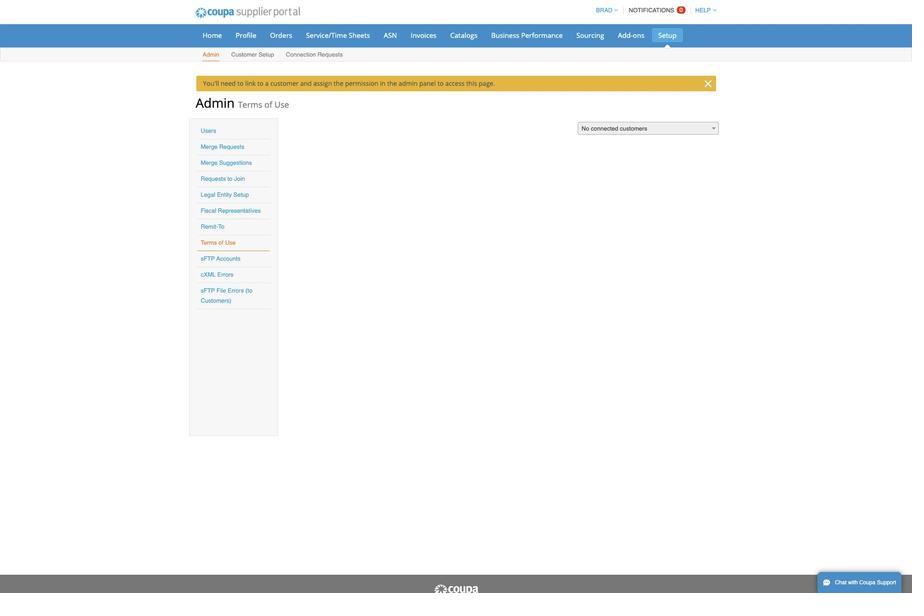 Task type: vqa. For each thing, say whether or not it's contained in the screenshot.
Cash
no



Task type: locate. For each thing, give the bounding box(es) containing it.
2 vertical spatial requests
[[201, 175, 226, 182]]

the
[[334, 79, 344, 88], [387, 79, 397, 88]]

1 horizontal spatial terms
[[238, 99, 262, 110]]

merge
[[201, 143, 218, 150], [201, 159, 218, 166]]

connection requests link
[[286, 49, 343, 61]]

panel
[[419, 79, 436, 88]]

1 horizontal spatial setup
[[259, 51, 274, 58]]

requests down 'service/time'
[[318, 51, 343, 58]]

and
[[300, 79, 312, 88]]

admin down home
[[203, 51, 220, 58]]

2 the from the left
[[387, 79, 397, 88]]

of down "a"
[[265, 99, 272, 110]]

use
[[275, 99, 289, 110], [225, 239, 236, 246]]

use down customer
[[275, 99, 289, 110]]

catalogs link
[[445, 28, 484, 42]]

No connected customers field
[[578, 122, 719, 135]]

ons
[[633, 31, 645, 40]]

navigation
[[592, 1, 717, 19]]

sftp up cxml
[[201, 255, 215, 262]]

service/time sheets
[[306, 31, 370, 40]]

0 vertical spatial terms
[[238, 99, 262, 110]]

0 horizontal spatial setup
[[234, 191, 249, 198]]

of down to
[[219, 239, 224, 246]]

0 horizontal spatial the
[[334, 79, 344, 88]]

no connected customers
[[582, 125, 648, 132]]

errors left (to
[[228, 287, 244, 294]]

admin for admin terms of use
[[196, 94, 235, 111]]

invoices link
[[405, 28, 443, 42]]

0 vertical spatial merge
[[201, 143, 218, 150]]

page.
[[479, 79, 495, 88]]

legal entity setup link
[[201, 191, 249, 198]]

of inside admin terms of use
[[265, 99, 272, 110]]

admin inside admin link
[[203, 51, 220, 58]]

setup inside 'link'
[[659, 31, 677, 40]]

of
[[265, 99, 272, 110], [219, 239, 224, 246]]

customer setup link
[[231, 49, 275, 61]]

connected
[[591, 125, 619, 132]]

brad link
[[592, 7, 618, 14]]

1 vertical spatial sftp
[[201, 287, 215, 294]]

2 vertical spatial setup
[[234, 191, 249, 198]]

cxml errors link
[[201, 271, 234, 278]]

1 vertical spatial requests
[[219, 143, 244, 150]]

coupa supplier portal image
[[189, 1, 307, 24], [433, 584, 479, 594]]

0 vertical spatial errors
[[217, 271, 234, 278]]

the right assign
[[334, 79, 344, 88]]

0 vertical spatial setup
[[659, 31, 677, 40]]

join
[[234, 175, 245, 182]]

business
[[491, 31, 520, 40]]

assign
[[313, 79, 332, 88]]

0 vertical spatial use
[[275, 99, 289, 110]]

add-
[[618, 31, 633, 40]]

1 vertical spatial coupa supplier portal image
[[433, 584, 479, 594]]

a
[[265, 79, 269, 88]]

0 vertical spatial requests
[[318, 51, 343, 58]]

0 vertical spatial of
[[265, 99, 272, 110]]

1 horizontal spatial coupa supplier portal image
[[433, 584, 479, 594]]

service/time
[[306, 31, 347, 40]]

1 vertical spatial terms
[[201, 239, 217, 246]]

0 horizontal spatial coupa supplier portal image
[[189, 1, 307, 24]]

1 sftp from the top
[[201, 255, 215, 262]]

1 vertical spatial admin
[[196, 94, 235, 111]]

0 vertical spatial sftp
[[201, 255, 215, 262]]

2 merge from the top
[[201, 159, 218, 166]]

sftp for sftp accounts
[[201, 255, 215, 262]]

notifications
[[629, 7, 675, 14]]

1 horizontal spatial of
[[265, 99, 272, 110]]

setup link
[[653, 28, 683, 42]]

0 vertical spatial admin
[[203, 51, 220, 58]]

requests up suggestions
[[219, 143, 244, 150]]

errors
[[217, 271, 234, 278], [228, 287, 244, 294]]

suggestions
[[219, 159, 252, 166]]

1 horizontal spatial use
[[275, 99, 289, 110]]

1 horizontal spatial the
[[387, 79, 397, 88]]

1 vertical spatial use
[[225, 239, 236, 246]]

no
[[582, 125, 590, 132]]

(to
[[246, 287, 253, 294]]

1 vertical spatial of
[[219, 239, 224, 246]]

2 horizontal spatial setup
[[659, 31, 677, 40]]

you'll need to link to a customer and assign the permission in the admin panel to access this page.
[[203, 79, 495, 88]]

connection
[[286, 51, 316, 58]]

merge down the merge requests link at the top of the page
[[201, 159, 218, 166]]

terms of use
[[201, 239, 236, 246]]

fiscal representatives
[[201, 207, 261, 214]]

accounts
[[216, 255, 241, 262]]

merge requests link
[[201, 143, 244, 150]]

1 vertical spatial setup
[[259, 51, 274, 58]]

service/time sheets link
[[300, 28, 376, 42]]

errors down accounts
[[217, 271, 234, 278]]

orders
[[270, 31, 292, 40]]

sftp up the customers) on the bottom
[[201, 287, 215, 294]]

merge down users
[[201, 143, 218, 150]]

users link
[[201, 127, 216, 134]]

sftp inside sftp file errors (to customers)
[[201, 287, 215, 294]]

profile link
[[230, 28, 262, 42]]

setup right customer
[[259, 51, 274, 58]]

use up accounts
[[225, 239, 236, 246]]

to
[[237, 79, 244, 88], [257, 79, 264, 88], [438, 79, 444, 88], [228, 175, 233, 182]]

1 vertical spatial merge
[[201, 159, 218, 166]]

terms down link
[[238, 99, 262, 110]]

0
[[680, 6, 683, 13]]

fiscal representatives link
[[201, 207, 261, 214]]

1 vertical spatial errors
[[228, 287, 244, 294]]

the right in
[[387, 79, 397, 88]]

setup down join
[[234, 191, 249, 198]]

customer
[[231, 51, 257, 58]]

terms of use link
[[201, 239, 236, 246]]

1 merge from the top
[[201, 143, 218, 150]]

terms
[[238, 99, 262, 110], [201, 239, 217, 246]]

help
[[696, 7, 711, 14]]

admin link
[[202, 49, 220, 61]]

terms down remit-
[[201, 239, 217, 246]]

requests
[[318, 51, 343, 58], [219, 143, 244, 150], [201, 175, 226, 182]]

requests up legal
[[201, 175, 226, 182]]

setup down notifications 0
[[659, 31, 677, 40]]

invoices
[[411, 31, 437, 40]]

admin
[[203, 51, 220, 58], [196, 94, 235, 111]]

2 sftp from the top
[[201, 287, 215, 294]]

sftp
[[201, 255, 215, 262], [201, 287, 215, 294]]

requests for merge requests
[[219, 143, 244, 150]]

admin down the you'll
[[196, 94, 235, 111]]

setup inside "link"
[[259, 51, 274, 58]]

to right panel
[[438, 79, 444, 88]]

0 vertical spatial coupa supplier portal image
[[189, 1, 307, 24]]



Task type: describe. For each thing, give the bounding box(es) containing it.
sourcing
[[577, 31, 605, 40]]

representatives
[[218, 207, 261, 214]]

customers)
[[201, 297, 232, 304]]

to
[[218, 223, 225, 230]]

to left join
[[228, 175, 233, 182]]

0 horizontal spatial terms
[[201, 239, 217, 246]]

errors inside sftp file errors (to customers)
[[228, 287, 244, 294]]

access
[[445, 79, 465, 88]]

help link
[[692, 7, 717, 14]]

sftp for sftp file errors (to customers)
[[201, 287, 215, 294]]

remit-to link
[[201, 223, 225, 230]]

chat with coupa support
[[835, 580, 897, 586]]

customers
[[620, 125, 648, 132]]

you'll
[[203, 79, 219, 88]]

to left "a"
[[257, 79, 264, 88]]

merge for merge suggestions
[[201, 159, 218, 166]]

remit-
[[201, 223, 218, 230]]

performance
[[521, 31, 563, 40]]

1 the from the left
[[334, 79, 344, 88]]

support
[[878, 580, 897, 586]]

customer setup
[[231, 51, 274, 58]]

need
[[221, 79, 236, 88]]

asn
[[384, 31, 397, 40]]

sourcing link
[[571, 28, 611, 42]]

business performance
[[491, 31, 563, 40]]

navigation containing notifications 0
[[592, 1, 717, 19]]

catalogs
[[450, 31, 478, 40]]

merge suggestions
[[201, 159, 252, 166]]

orders link
[[264, 28, 298, 42]]

admin
[[399, 79, 418, 88]]

in
[[380, 79, 386, 88]]

coupa
[[860, 580, 876, 586]]

merge requests
[[201, 143, 244, 150]]

with
[[849, 580, 858, 586]]

merge for merge requests
[[201, 143, 218, 150]]

link
[[245, 79, 256, 88]]

legal entity setup
[[201, 191, 249, 198]]

connection requests
[[286, 51, 343, 58]]

home
[[203, 31, 222, 40]]

requests to join link
[[201, 175, 245, 182]]

to left link
[[237, 79, 244, 88]]

customer
[[270, 79, 299, 88]]

legal
[[201, 191, 215, 198]]

cxml errors
[[201, 271, 234, 278]]

fiscal
[[201, 207, 216, 214]]

No connected customers text field
[[578, 122, 719, 135]]

remit-to
[[201, 223, 225, 230]]

home link
[[197, 28, 228, 42]]

brad
[[596, 7, 613, 14]]

sftp file errors (to customers) link
[[201, 287, 253, 304]]

entity
[[217, 191, 232, 198]]

terms inside admin terms of use
[[238, 99, 262, 110]]

asn link
[[378, 28, 403, 42]]

business performance link
[[486, 28, 569, 42]]

add-ons
[[618, 31, 645, 40]]

permission
[[345, 79, 379, 88]]

admin terms of use
[[196, 94, 289, 111]]

chat
[[835, 580, 847, 586]]

requests for connection requests
[[318, 51, 343, 58]]

sftp accounts
[[201, 255, 241, 262]]

sheets
[[349, 31, 370, 40]]

cxml
[[201, 271, 216, 278]]

sftp file errors (to customers)
[[201, 287, 253, 304]]

sftp accounts link
[[201, 255, 241, 262]]

0 horizontal spatial use
[[225, 239, 236, 246]]

0 horizontal spatial of
[[219, 239, 224, 246]]

add-ons link
[[612, 28, 651, 42]]

users
[[201, 127, 216, 134]]

notifications 0
[[629, 6, 683, 14]]

merge suggestions link
[[201, 159, 252, 166]]

chat with coupa support button
[[818, 573, 902, 594]]

admin for admin
[[203, 51, 220, 58]]

profile
[[236, 31, 257, 40]]

file
[[217, 287, 226, 294]]

requests to join
[[201, 175, 245, 182]]

use inside admin terms of use
[[275, 99, 289, 110]]

this
[[467, 79, 477, 88]]



